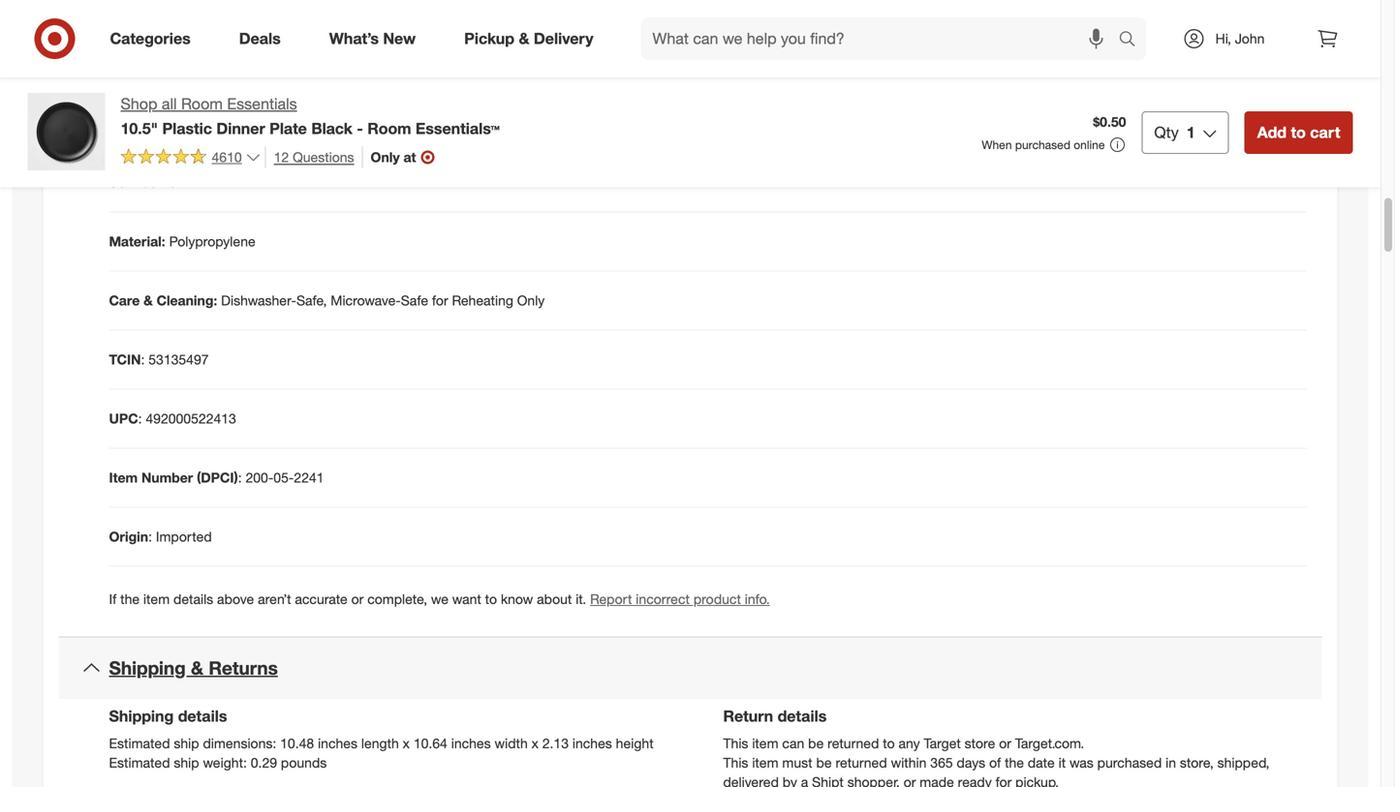 Task type: vqa. For each thing, say whether or not it's contained in the screenshot.
the top returned
yes



Task type: locate. For each thing, give the bounding box(es) containing it.
upc : 492000522413
[[109, 410, 236, 427]]

: for imported
[[148, 528, 152, 545]]

estimated left weight:
[[109, 755, 170, 772]]

for down of
[[995, 774, 1012, 788]]

1 vertical spatial the
[[1005, 755, 1024, 772]]

be
[[808, 735, 824, 752], [816, 755, 832, 772]]

inches left "width"
[[451, 735, 491, 752]]

0 horizontal spatial x
[[403, 735, 410, 752]]

2 ship from the top
[[174, 755, 199, 772]]

the right if
[[120, 591, 140, 608]]

1 horizontal spatial inches
[[451, 735, 491, 752]]

estimated
[[109, 735, 170, 752], [109, 755, 170, 772]]

we
[[431, 591, 448, 608]]

if the item details above aren't accurate or complete, we want to know about it. report incorrect product info.
[[109, 591, 770, 608]]

hi, john
[[1215, 30, 1265, 47]]

& right pickup
[[519, 29, 529, 48]]

& for shipping
[[191, 657, 204, 679]]

2 inches from the left
[[451, 735, 491, 752]]

material: polypropylene
[[109, 233, 255, 250]]

store,
[[1180, 755, 1214, 772]]

all
[[162, 94, 177, 113]]

to right want
[[485, 591, 497, 608]]

1 vertical spatial this
[[723, 755, 748, 772]]

qty
[[1154, 123, 1179, 142]]

1 horizontal spatial the
[[1005, 755, 1024, 772]]

or up of
[[999, 735, 1011, 752]]

purchased inside return details this item can be returned to any target store or target.com. this item must be returned within 365 days of the date it was purchased in store, shipped, delivered by a shipt shopper, or made ready for pickup.
[[1097, 755, 1162, 772]]

1 vertical spatial &
[[143, 292, 153, 309]]

&
[[519, 29, 529, 48], [143, 292, 153, 309], [191, 657, 204, 679]]

0 vertical spatial the
[[120, 591, 140, 608]]

0 vertical spatial purchased
[[1015, 137, 1070, 152]]

2 vertical spatial or
[[904, 774, 916, 788]]

for
[[432, 292, 448, 309], [995, 774, 1012, 788]]

2.13
[[542, 735, 569, 752]]

492000522413
[[146, 410, 236, 427]]

: left 200-
[[238, 469, 242, 486]]

safe
[[401, 292, 428, 309]]

0 horizontal spatial 1
[[190, 174, 197, 191]]

1 shipping from the top
[[109, 657, 186, 679]]

1 horizontal spatial for
[[995, 774, 1012, 788]]

this up delivered
[[723, 755, 748, 772]]

inches right 2.13
[[572, 735, 612, 752]]

returns
[[209, 657, 278, 679]]

3 inches from the left
[[572, 735, 612, 752]]

days
[[957, 755, 985, 772]]

& left returns
[[191, 657, 204, 679]]

plastic
[[162, 119, 212, 138]]

dining:
[[169, 115, 214, 132]]

online
[[1074, 137, 1105, 152]]

add to cart
[[1257, 123, 1340, 142]]

report incorrect product info. button
[[590, 590, 770, 610]]

& right "care"
[[143, 292, 153, 309]]

at
[[404, 148, 416, 165]]

0 horizontal spatial &
[[143, 292, 153, 309]]

0 vertical spatial this
[[723, 735, 748, 752]]

item up delivered
[[752, 755, 778, 772]]

above
[[217, 591, 254, 608]]

questions
[[293, 149, 354, 166]]

purchased left in
[[1097, 755, 1162, 772]]

shopper,
[[847, 774, 900, 788]]

within
[[891, 755, 927, 772]]

x
[[403, 735, 410, 752], [531, 735, 539, 752]]

1 horizontal spatial room
[[367, 119, 411, 138]]

(dpci)
[[197, 469, 238, 486]]

ship left dimensions:
[[174, 735, 199, 752]]

0 horizontal spatial the
[[120, 591, 140, 608]]

1 horizontal spatial to
[[883, 735, 895, 752]]

details up can in the right bottom of the page
[[778, 707, 827, 726]]

0 vertical spatial to
[[1291, 123, 1306, 142]]

1 inches from the left
[[318, 735, 357, 752]]

pickup.
[[1015, 774, 1059, 788]]

1 horizontal spatial &
[[191, 657, 204, 679]]

complete,
[[367, 591, 427, 608]]

only left at
[[371, 148, 400, 165]]

1 vertical spatial item
[[752, 735, 778, 752]]

shipping & returns
[[109, 657, 278, 679]]

about
[[537, 591, 572, 608]]

shipping inside shipping details estimated ship dimensions: 10.48 inches length x 10.64 inches width x 2.13 inches height estimated ship weight: 0.29 pounds
[[109, 707, 174, 726]]

care & cleaning: dishwasher-safe, microwave-safe for reheating only
[[109, 292, 545, 309]]

shipping down if
[[109, 657, 186, 679]]

target
[[924, 735, 961, 752]]

categories
[[110, 29, 191, 48]]

item number (dpci) : 200-05-2241
[[109, 469, 324, 486]]

or
[[351, 591, 364, 608], [999, 735, 1011, 752], [904, 774, 916, 788]]

10.64
[[413, 735, 447, 752]]

can
[[782, 735, 804, 752]]

return
[[723, 707, 773, 726]]

height
[[616, 735, 654, 752]]

x left 2.13
[[531, 735, 539, 752]]

1 horizontal spatial purchased
[[1097, 755, 1162, 772]]

features dining: bpa-free
[[109, 115, 276, 132]]

details inside shipping details estimated ship dimensions: 10.48 inches length x 10.64 inches width x 2.13 inches height estimated ship weight: 0.29 pounds
[[178, 707, 227, 726]]

1 this from the top
[[723, 735, 748, 752]]

room up features dining: bpa-free
[[181, 94, 223, 113]]

0 vertical spatial or
[[351, 591, 364, 608]]

0 vertical spatial &
[[519, 29, 529, 48]]

What can we help you find? suggestions appear below search field
[[641, 17, 1123, 60]]

to right add
[[1291, 123, 1306, 142]]

shipping for shipping details estimated ship dimensions: 10.48 inches length x 10.64 inches width x 2.13 inches height estimated ship weight: 0.29 pounds
[[109, 707, 174, 726]]

1 vertical spatial 1
[[190, 174, 197, 191]]

purchased right when
[[1015, 137, 1070, 152]]

0 horizontal spatial inches
[[318, 735, 357, 752]]

origin : imported
[[109, 528, 212, 545]]

shipping inside dropdown button
[[109, 657, 186, 679]]

tcin : 53135497
[[109, 351, 209, 368]]

estimated down shipping & returns
[[109, 735, 170, 752]]

0 horizontal spatial purchased
[[1015, 137, 1070, 152]]

ship left weight:
[[174, 755, 199, 772]]

essentials
[[227, 94, 297, 113]]

incorrect
[[636, 591, 690, 608]]

2 vertical spatial &
[[191, 657, 204, 679]]

dinner
[[216, 119, 265, 138]]

12 questions
[[274, 149, 354, 166]]

hi,
[[1215, 30, 1231, 47]]

1 right for:
[[190, 174, 197, 191]]

1 vertical spatial for
[[995, 774, 1012, 788]]

shipping down shipping & returns
[[109, 707, 174, 726]]

be up shipt
[[816, 755, 832, 772]]

item left can in the right bottom of the page
[[752, 735, 778, 752]]

2 vertical spatial to
[[883, 735, 895, 752]]

only right reheating at the top left of page
[[517, 292, 545, 309]]

-
[[357, 119, 363, 138]]

1 horizontal spatial 1
[[1187, 123, 1195, 142]]

in
[[1166, 755, 1176, 772]]

& inside shipping & returns dropdown button
[[191, 657, 204, 679]]

2 shipping from the top
[[109, 707, 174, 726]]

1 vertical spatial estimated
[[109, 755, 170, 772]]

0 vertical spatial estimated
[[109, 735, 170, 752]]

1 vertical spatial ship
[[174, 755, 199, 772]]

1 horizontal spatial x
[[531, 735, 539, 752]]

2 horizontal spatial &
[[519, 29, 529, 48]]

shipping
[[109, 657, 186, 679], [109, 707, 174, 726]]

0 vertical spatial room
[[181, 94, 223, 113]]

0 vertical spatial only
[[371, 148, 400, 165]]

details for shipping
[[178, 707, 227, 726]]

room up only at
[[367, 119, 411, 138]]

material:
[[109, 233, 165, 250]]

width
[[495, 735, 528, 752]]

to inside button
[[1291, 123, 1306, 142]]

: left 492000522413 at the left
[[138, 410, 142, 427]]

2 horizontal spatial inches
[[572, 735, 612, 752]]

2 this from the top
[[723, 755, 748, 772]]

returned
[[827, 735, 879, 752], [836, 755, 887, 772]]

to left any on the right bottom of the page
[[883, 735, 895, 752]]

2 horizontal spatial to
[[1291, 123, 1306, 142]]

purchased
[[1015, 137, 1070, 152], [1097, 755, 1162, 772]]

item right if
[[143, 591, 170, 608]]

by
[[783, 774, 797, 788]]

inches up pounds at bottom
[[318, 735, 357, 752]]

the right of
[[1005, 755, 1024, 772]]

: left imported
[[148, 528, 152, 545]]

0 horizontal spatial to
[[485, 591, 497, 608]]

0 horizontal spatial for
[[432, 292, 448, 309]]

12
[[274, 149, 289, 166]]

x left 10.64
[[403, 735, 410, 752]]

for right safe
[[432, 292, 448, 309]]

cleaning:
[[157, 292, 217, 309]]

aren't
[[258, 591, 291, 608]]

1 right qty
[[1187, 123, 1195, 142]]

details up dimensions:
[[178, 707, 227, 726]]

details inside return details this item can be returned to any target store or target.com. this item must be returned within 365 days of the date it was purchased in store, shipped, delivered by a shipt shopper, or made ready for pickup.
[[778, 707, 827, 726]]

: left the 53135497
[[141, 351, 145, 368]]

any
[[899, 735, 920, 752]]

1 vertical spatial purchased
[[1097, 755, 1162, 772]]

or right accurate
[[351, 591, 364, 608]]

0 vertical spatial ship
[[174, 735, 199, 752]]

2 vertical spatial item
[[752, 755, 778, 772]]

0 vertical spatial for
[[432, 292, 448, 309]]

1 vertical spatial to
[[485, 591, 497, 608]]

0 vertical spatial 1
[[1187, 123, 1195, 142]]

1 vertical spatial or
[[999, 735, 1011, 752]]

0 horizontal spatial or
[[351, 591, 364, 608]]

qty 1
[[1154, 123, 1195, 142]]

ship
[[174, 735, 199, 752], [174, 755, 199, 772]]

& inside pickup & delivery link
[[519, 29, 529, 48]]

0 vertical spatial shipping
[[109, 657, 186, 679]]

upc
[[109, 410, 138, 427]]

1 vertical spatial shipping
[[109, 707, 174, 726]]

add
[[1257, 123, 1287, 142]]

new
[[383, 29, 416, 48]]

10.48
[[280, 735, 314, 752]]

to
[[1291, 123, 1306, 142], [485, 591, 497, 608], [883, 735, 895, 752]]

this down return
[[723, 735, 748, 752]]

shop
[[121, 94, 157, 113]]

or down within
[[904, 774, 916, 788]]

be right can in the right bottom of the page
[[808, 735, 824, 752]]

1 horizontal spatial only
[[517, 292, 545, 309]]

item
[[143, 591, 170, 608], [752, 735, 778, 752], [752, 755, 778, 772]]



Task type: describe. For each thing, give the bounding box(es) containing it.
to inside return details this item can be returned to any target store or target.com. this item must be returned within 365 days of the date it was purchased in store, shipped, delivered by a shipt shopper, or made ready for pickup.
[[883, 735, 895, 752]]

if
[[109, 591, 117, 608]]

deals
[[239, 29, 281, 48]]

the inside return details this item can be returned to any target store or target.com. this item must be returned within 365 days of the date it was purchased in store, shipped, delivered by a shipt shopper, or made ready for pickup.
[[1005, 755, 1024, 772]]

weight:
[[203, 755, 247, 772]]

1 vertical spatial returned
[[836, 755, 887, 772]]

shipping for shipping & returns
[[109, 657, 186, 679]]

1 ship from the top
[[174, 735, 199, 752]]

1 horizontal spatial or
[[904, 774, 916, 788]]

: for 53135497
[[141, 351, 145, 368]]

& for care
[[143, 292, 153, 309]]

length
[[361, 735, 399, 752]]

want
[[452, 591, 481, 608]]

: for 492000522413
[[138, 410, 142, 427]]

what's new link
[[313, 17, 440, 60]]

0.29
[[251, 755, 277, 772]]

10.5"
[[121, 119, 158, 138]]

05-
[[273, 469, 294, 486]]

1 vertical spatial only
[[517, 292, 545, 309]]

12 questions link
[[265, 146, 354, 168]]

info.
[[745, 591, 770, 608]]

2 horizontal spatial or
[[999, 735, 1011, 752]]

image of 10.5" plastic dinner plate black - room essentials™ image
[[28, 93, 105, 171]]

safe,
[[296, 292, 327, 309]]

report
[[590, 591, 632, 608]]

pickup
[[464, 29, 514, 48]]

365
[[930, 755, 953, 772]]

details left above at the left of the page
[[173, 591, 213, 608]]

for:
[[161, 174, 186, 191]]

what's
[[329, 29, 379, 48]]

cart
[[1310, 123, 1340, 142]]

0 horizontal spatial room
[[181, 94, 223, 113]]

dishwasher-
[[221, 292, 296, 309]]

add to cart button
[[1245, 111, 1353, 154]]

2 x from the left
[[531, 735, 539, 752]]

microwave-
[[331, 292, 401, 309]]

for inside return details this item can be returned to any target store or target.com. this item must be returned within 365 days of the date it was purchased in store, shipped, delivered by a shipt shopper, or made ready for pickup.
[[995, 774, 1012, 788]]

ready
[[958, 774, 992, 788]]

polypropylene
[[169, 233, 255, 250]]

4610
[[212, 148, 242, 165]]

4610 link
[[121, 146, 261, 170]]

0 vertical spatial be
[[808, 735, 824, 752]]

of
[[989, 755, 1001, 772]]

0 vertical spatial returned
[[827, 735, 879, 752]]

a
[[801, 774, 808, 788]]

deals link
[[223, 17, 305, 60]]

what's new
[[329, 29, 416, 48]]

search
[[1110, 31, 1156, 50]]

black
[[311, 119, 353, 138]]

features
[[109, 115, 165, 132]]

2241
[[294, 469, 324, 486]]

date
[[1028, 755, 1055, 772]]

origin
[[109, 528, 148, 545]]

plate
[[269, 119, 307, 138]]

product
[[693, 591, 741, 608]]

0 vertical spatial item
[[143, 591, 170, 608]]

shipped,
[[1217, 755, 1270, 772]]

number
[[141, 469, 193, 486]]

shipping details estimated ship dimensions: 10.48 inches length x 10.64 inches width x 2.13 inches height estimated ship weight: 0.29 pounds
[[109, 707, 654, 772]]

2 estimated from the top
[[109, 755, 170, 772]]

reheating
[[452, 292, 513, 309]]

1 vertical spatial room
[[367, 119, 411, 138]]

free
[[249, 115, 276, 132]]

0 horizontal spatial only
[[371, 148, 400, 165]]

must
[[782, 755, 812, 772]]

categories link
[[93, 17, 215, 60]]

imported
[[156, 528, 212, 545]]

john
[[1235, 30, 1265, 47]]

store
[[965, 735, 995, 752]]

53135497
[[148, 351, 209, 368]]

when
[[982, 137, 1012, 152]]

dimensions:
[[203, 735, 276, 752]]

1 estimated from the top
[[109, 735, 170, 752]]

1 vertical spatial be
[[816, 755, 832, 772]]

delivery
[[534, 29, 593, 48]]

tcin
[[109, 351, 141, 368]]

accurate
[[295, 591, 348, 608]]

only at
[[371, 148, 416, 165]]

bpa-
[[218, 115, 249, 132]]

was
[[1070, 755, 1094, 772]]

care
[[109, 292, 140, 309]]

essentials™
[[416, 119, 500, 138]]

shop all room essentials 10.5" plastic dinner plate black - room essentials™
[[121, 94, 500, 138]]

& for pickup
[[519, 29, 529, 48]]

know
[[501, 591, 533, 608]]

target.com.
[[1015, 735, 1084, 752]]

when purchased online
[[982, 137, 1105, 152]]

1 x from the left
[[403, 735, 410, 752]]

delivered
[[723, 774, 779, 788]]

shipping & returns button
[[59, 638, 1322, 700]]

it.
[[576, 591, 586, 608]]

details for return
[[778, 707, 827, 726]]



